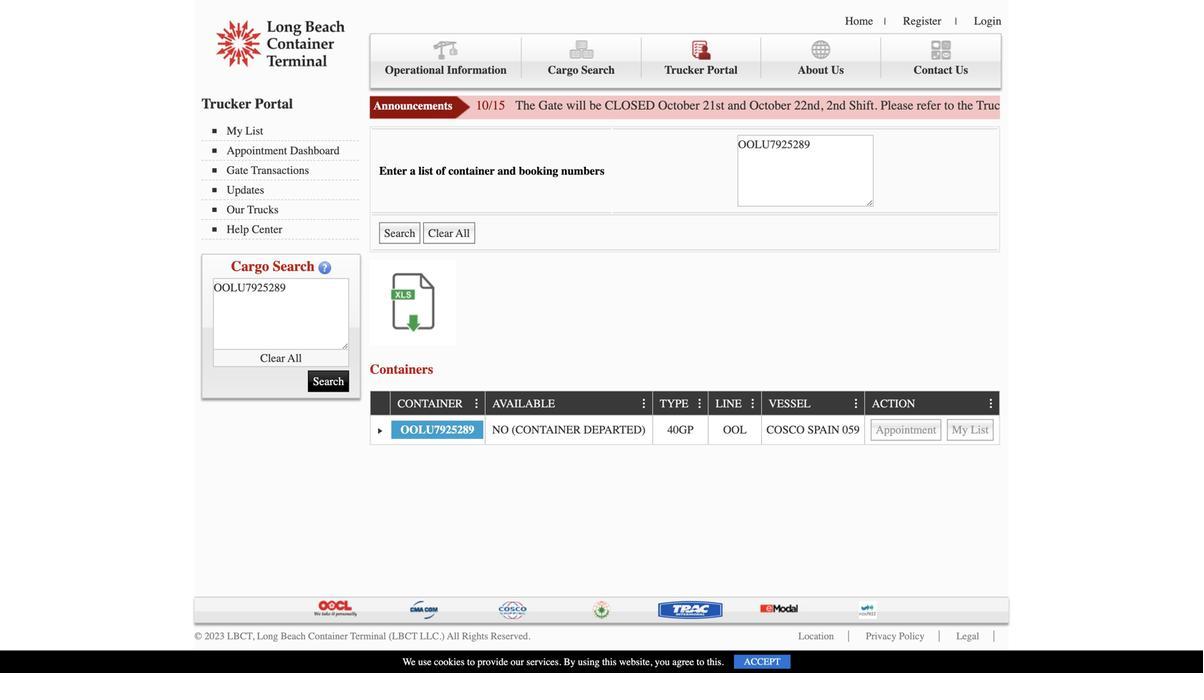 Task type: vqa. For each thing, say whether or not it's contained in the screenshot.
40HQ
no



Task type: describe. For each thing, give the bounding box(es) containing it.
action link
[[872, 391, 922, 415]]

booking
[[519, 164, 558, 177]]

truck
[[976, 98, 1007, 113]]

hours
[[1037, 98, 1069, 113]]

updates link
[[212, 183, 359, 197]]

cosco
[[767, 423, 805, 437]]

edit column settings image for vessel
[[851, 398, 862, 410]]

about
[[798, 63, 828, 77]]

will
[[566, 98, 586, 113]]

contact us
[[914, 63, 968, 77]]

container
[[398, 397, 463, 410]]

privacy policy
[[866, 631, 925, 642]]

gate transactions link
[[212, 164, 359, 177]]

privacy
[[866, 631, 897, 642]]

2 | from the left
[[955, 16, 957, 27]]

gate inside my list appointment dashboard gate transactions updates our trucks help center
[[227, 164, 248, 177]]

departed)
[[584, 423, 646, 437]]

1 vertical spatial cargo
[[231, 258, 269, 275]]

1 vertical spatial cargo search
[[231, 258, 315, 275]]

us for about us
[[831, 63, 844, 77]]

transactions
[[251, 164, 309, 177]]

oolu7925289
[[400, 423, 474, 437]]

our
[[511, 656, 524, 668]]

(container
[[512, 423, 581, 437]]

row containing oolu7925289
[[371, 416, 999, 444]]

2nd
[[827, 98, 846, 113]]

policy
[[899, 631, 925, 642]]

web
[[1072, 98, 1094, 113]]

© 2023 lbct, long beach container terminal (lbct llc.) all rights reserved.
[[194, 631, 531, 642]]

please
[[881, 98, 914, 113]]

enter
[[379, 164, 407, 177]]

this
[[602, 656, 617, 668]]

operational
[[385, 63, 444, 77]]

oolu7925289 cell
[[390, 416, 485, 444]]

search inside "menu bar"
[[581, 63, 615, 77]]

22nd,
[[794, 98, 823, 113]]

line
[[716, 397, 742, 410]]

containers
[[370, 362, 433, 377]]

help
[[227, 223, 249, 236]]

use
[[418, 656, 432, 668]]

available link
[[492, 391, 562, 415]]

container link
[[398, 391, 470, 415]]

©
[[194, 631, 202, 642]]

21st
[[703, 98, 725, 113]]

accept button
[[734, 655, 791, 669]]

login link
[[974, 14, 1002, 28]]

register
[[903, 14, 941, 28]]

edit column settings image for available
[[639, 398, 650, 410]]

of
[[436, 164, 446, 177]]

us for contact us
[[955, 63, 968, 77]]

row containing container
[[371, 391, 999, 416]]

we
[[403, 656, 416, 668]]

home
[[845, 14, 873, 28]]

announcements
[[373, 99, 452, 112]]

10/15 the gate will be closed october 21st and october 22nd, 2nd shift. please refer to the truck gate hours web page for further gate 
[[476, 98, 1203, 113]]

0 horizontal spatial to
[[467, 656, 475, 668]]

llc.)
[[420, 631, 445, 642]]

trucker inside "menu bar"
[[665, 63, 704, 77]]

1 | from the left
[[884, 16, 886, 27]]

1 vertical spatial trucker portal
[[202, 96, 293, 112]]

home link
[[845, 14, 873, 28]]

40gp
[[668, 423, 694, 437]]

vessel
[[769, 397, 811, 410]]

type column header
[[652, 391, 708, 416]]

0 horizontal spatial search
[[273, 258, 315, 275]]

1 horizontal spatial to
[[697, 656, 704, 668]]

about us
[[798, 63, 844, 77]]

no (container departed) cell
[[485, 416, 652, 444]]

list
[[418, 164, 433, 177]]

my
[[227, 124, 243, 138]]

all inside button
[[288, 351, 302, 365]]

we use cookies to provide our services. by using this website, you agree to this.
[[403, 656, 724, 668]]

menu bar containing my list
[[202, 123, 366, 240]]

clear
[[260, 351, 285, 365]]

login
[[974, 14, 1002, 28]]

edit column settings image for container
[[471, 398, 483, 410]]

contact
[[914, 63, 953, 77]]

website,
[[619, 656, 652, 668]]

rights
[[462, 631, 488, 642]]

menu bar containing operational information
[[370, 33, 1002, 88]]

register link
[[903, 14, 941, 28]]

vessel column header
[[761, 391, 864, 416]]

location
[[798, 631, 834, 642]]

contact us link
[[881, 38, 1001, 78]]

lbct,
[[227, 631, 255, 642]]

accept
[[744, 656, 781, 667]]

40gp cell
[[652, 416, 708, 444]]

gate
[[1181, 98, 1202, 113]]

long
[[257, 631, 278, 642]]

numbers
[[561, 164, 605, 177]]

line link
[[716, 391, 749, 415]]

information
[[447, 63, 507, 77]]

edit column settings image for type
[[694, 398, 706, 410]]

operational information link
[[371, 38, 522, 78]]

(lbct
[[389, 631, 418, 642]]

container column header
[[390, 391, 485, 416]]

1 vertical spatial all
[[447, 631, 460, 642]]



Task type: locate. For each thing, give the bounding box(es) containing it.
for
[[1124, 98, 1139, 113]]

action column header
[[864, 391, 999, 416]]

cargo search up will
[[548, 63, 615, 77]]

2 us from the left
[[955, 63, 968, 77]]

all
[[288, 351, 302, 365], [447, 631, 460, 642]]

dashboard
[[290, 144, 340, 157]]

trucks
[[247, 203, 279, 216]]

edit column settings image inside 'container' column header
[[471, 398, 483, 410]]

the
[[516, 98, 535, 113]]

search down help center link
[[273, 258, 315, 275]]

help center link
[[212, 223, 359, 236]]

portal inside "menu bar"
[[707, 63, 738, 77]]

edit column settings image inside "action" column header
[[986, 398, 997, 410]]

further
[[1143, 98, 1178, 113]]

1 vertical spatial search
[[273, 258, 315, 275]]

legal link
[[957, 631, 979, 642]]

0 horizontal spatial |
[[884, 16, 886, 27]]

2 edit column settings image from the left
[[986, 398, 997, 410]]

edit column settings image
[[471, 398, 483, 410], [694, 398, 706, 410], [747, 398, 759, 410], [851, 398, 862, 410]]

all right llc.)
[[447, 631, 460, 642]]

2 edit column settings image from the left
[[694, 398, 706, 410]]

0 horizontal spatial cargo search
[[231, 258, 315, 275]]

1 vertical spatial portal
[[255, 96, 293, 112]]

trucker portal link
[[642, 38, 761, 78]]

portal up 21st
[[707, 63, 738, 77]]

1 horizontal spatial search
[[581, 63, 615, 77]]

edit column settings image for action
[[986, 398, 997, 410]]

trucker up 21st
[[665, 63, 704, 77]]

to left this.
[[697, 656, 704, 668]]

line column header
[[708, 391, 761, 416]]

4 edit column settings image from the left
[[851, 398, 862, 410]]

to
[[944, 98, 954, 113], [467, 656, 475, 668], [697, 656, 704, 668]]

1 row from the top
[[371, 391, 999, 416]]

cosco spain 059
[[767, 423, 860, 437]]

cargo inside "menu bar"
[[548, 63, 578, 77]]

clear all
[[260, 351, 302, 365]]

cell
[[864, 416, 999, 444]]

0 horizontal spatial menu bar
[[202, 123, 366, 240]]

2 horizontal spatial gate
[[1010, 98, 1034, 113]]

agree
[[672, 656, 694, 668]]

0 vertical spatial menu bar
[[370, 33, 1002, 88]]

available column header
[[485, 391, 652, 416]]

0 vertical spatial trucker portal
[[665, 63, 738, 77]]

2023
[[205, 631, 225, 642]]

1 edit column settings image from the left
[[639, 398, 650, 410]]

1 horizontal spatial portal
[[707, 63, 738, 77]]

0 vertical spatial and
[[728, 98, 746, 113]]

clear all button
[[213, 350, 349, 367]]

beach
[[281, 631, 306, 642]]

cargo search down center on the left top
[[231, 258, 315, 275]]

3 edit column settings image from the left
[[747, 398, 759, 410]]

cargo search
[[548, 63, 615, 77], [231, 258, 315, 275]]

refer
[[917, 98, 941, 113]]

you
[[655, 656, 670, 668]]

vessel link
[[769, 391, 818, 415]]

1 edit column settings image from the left
[[471, 398, 483, 410]]

october left 21st
[[658, 98, 700, 113]]

this.
[[707, 656, 724, 668]]

cargo search inside "menu bar"
[[548, 63, 615, 77]]

by
[[564, 656, 576, 668]]

gate up updates
[[227, 164, 248, 177]]

edit column settings image
[[639, 398, 650, 410], [986, 398, 997, 410]]

1 horizontal spatial menu bar
[[370, 33, 1002, 88]]

trucker portal
[[665, 63, 738, 77], [202, 96, 293, 112]]

type
[[660, 397, 689, 410]]

my list link
[[212, 124, 359, 138]]

page
[[1097, 98, 1121, 113]]

1 horizontal spatial trucker
[[665, 63, 704, 77]]

a
[[410, 164, 416, 177]]

using
[[578, 656, 600, 668]]

edit column settings image right line
[[747, 398, 759, 410]]

1 horizontal spatial gate
[[539, 98, 563, 113]]

2 october from the left
[[750, 98, 791, 113]]

edit column settings image inside vessel column header
[[851, 398, 862, 410]]

0 vertical spatial trucker
[[665, 63, 704, 77]]

gate right truck
[[1010, 98, 1034, 113]]

portal up my list link
[[255, 96, 293, 112]]

ool cell
[[708, 416, 761, 444]]

october left 22nd,
[[750, 98, 791, 113]]

1 horizontal spatial and
[[728, 98, 746, 113]]

tree grid
[[371, 391, 999, 444]]

reserved.
[[491, 631, 531, 642]]

0 vertical spatial cargo search
[[548, 63, 615, 77]]

0 horizontal spatial all
[[288, 351, 302, 365]]

Enter container numbers and/ or booking numbers.  text field
[[213, 278, 349, 350]]

about us link
[[761, 38, 881, 78]]

| left login
[[955, 16, 957, 27]]

center
[[252, 223, 282, 236]]

edit column settings image inside type column header
[[694, 398, 706, 410]]

trucker portal up 21st
[[665, 63, 738, 77]]

0 horizontal spatial cargo
[[231, 258, 269, 275]]

operational information
[[385, 63, 507, 77]]

0 horizontal spatial trucker
[[202, 96, 251, 112]]

to right cookies on the bottom left of the page
[[467, 656, 475, 668]]

location link
[[798, 631, 834, 642]]

shift.
[[849, 98, 877, 113]]

0 horizontal spatial and
[[498, 164, 516, 177]]

my list appointment dashboard gate transactions updates our trucks help center
[[227, 124, 340, 236]]

menu bar
[[370, 33, 1002, 88], [202, 123, 366, 240]]

and left booking
[[498, 164, 516, 177]]

trucker up my
[[202, 96, 251, 112]]

terminal
[[350, 631, 386, 642]]

cargo
[[548, 63, 578, 77], [231, 258, 269, 275]]

no
[[492, 423, 509, 437]]

cargo search link
[[522, 38, 642, 78]]

0 vertical spatial cargo
[[548, 63, 578, 77]]

None button
[[423, 222, 475, 244], [871, 419, 941, 441], [947, 419, 994, 441], [423, 222, 475, 244], [871, 419, 941, 441], [947, 419, 994, 441]]

| right home link
[[884, 16, 886, 27]]

1 vertical spatial menu bar
[[202, 123, 366, 240]]

us right about
[[831, 63, 844, 77]]

services.
[[526, 656, 561, 668]]

closed
[[605, 98, 655, 113]]

2 row from the top
[[371, 416, 999, 444]]

search up be
[[581, 63, 615, 77]]

gate right the
[[539, 98, 563, 113]]

tree grid containing container
[[371, 391, 999, 444]]

0 horizontal spatial october
[[658, 98, 700, 113]]

10/15
[[476, 98, 505, 113]]

2 horizontal spatial to
[[944, 98, 954, 113]]

edit column settings image right type
[[694, 398, 706, 410]]

0 horizontal spatial us
[[831, 63, 844, 77]]

edit column settings image right container link
[[471, 398, 483, 410]]

action
[[872, 397, 915, 410]]

edit column settings image for line
[[747, 398, 759, 410]]

1 horizontal spatial october
[[750, 98, 791, 113]]

cargo up will
[[548, 63, 578, 77]]

trucker portal up list
[[202, 96, 293, 112]]

the
[[958, 98, 973, 113]]

cargo down help
[[231, 258, 269, 275]]

appointment dashboard link
[[212, 144, 359, 157]]

0 vertical spatial portal
[[707, 63, 738, 77]]

Enter container numbers and/ or booking numbers. Press ESC to reset input box text field
[[738, 135, 874, 207]]

row
[[371, 391, 999, 416], [371, 416, 999, 444]]

1 horizontal spatial all
[[447, 631, 460, 642]]

be
[[590, 98, 602, 113]]

and right 21st
[[728, 98, 746, 113]]

edit column settings image up 059
[[851, 398, 862, 410]]

1 horizontal spatial trucker portal
[[665, 63, 738, 77]]

list
[[245, 124, 263, 138]]

all right the clear
[[288, 351, 302, 365]]

0 horizontal spatial trucker portal
[[202, 96, 293, 112]]

0 vertical spatial search
[[581, 63, 615, 77]]

1 october from the left
[[658, 98, 700, 113]]

0 horizontal spatial gate
[[227, 164, 248, 177]]

1 horizontal spatial |
[[955, 16, 957, 27]]

None submit
[[379, 222, 420, 244], [308, 371, 349, 392], [379, 222, 420, 244], [308, 371, 349, 392]]

type link
[[660, 391, 695, 415]]

1 horizontal spatial cargo
[[548, 63, 578, 77]]

0 horizontal spatial portal
[[255, 96, 293, 112]]

cosco spain 059 cell
[[761, 416, 864, 444]]

0 vertical spatial all
[[288, 351, 302, 365]]

1 vertical spatial and
[[498, 164, 516, 177]]

container
[[308, 631, 348, 642]]

row up 40gp
[[371, 391, 999, 416]]

and
[[728, 98, 746, 113], [498, 164, 516, 177]]

legal
[[957, 631, 979, 642]]

1 horizontal spatial us
[[955, 63, 968, 77]]

1 vertical spatial trucker
[[202, 96, 251, 112]]

provide
[[477, 656, 508, 668]]

edit column settings image inside 'line' column header
[[747, 398, 759, 410]]

059
[[843, 423, 860, 437]]

1 us from the left
[[831, 63, 844, 77]]

1 horizontal spatial edit column settings image
[[986, 398, 997, 410]]

container
[[448, 164, 495, 177]]

1 horizontal spatial cargo search
[[548, 63, 615, 77]]

us right contact
[[955, 63, 968, 77]]

ool
[[723, 423, 747, 437]]

0 horizontal spatial edit column settings image
[[639, 398, 650, 410]]

enter a list of container and booking numbers
[[379, 164, 605, 177]]

to left the
[[944, 98, 954, 113]]

our
[[227, 203, 244, 216]]

edit column settings image inside available column header
[[639, 398, 650, 410]]

row down type link
[[371, 416, 999, 444]]



